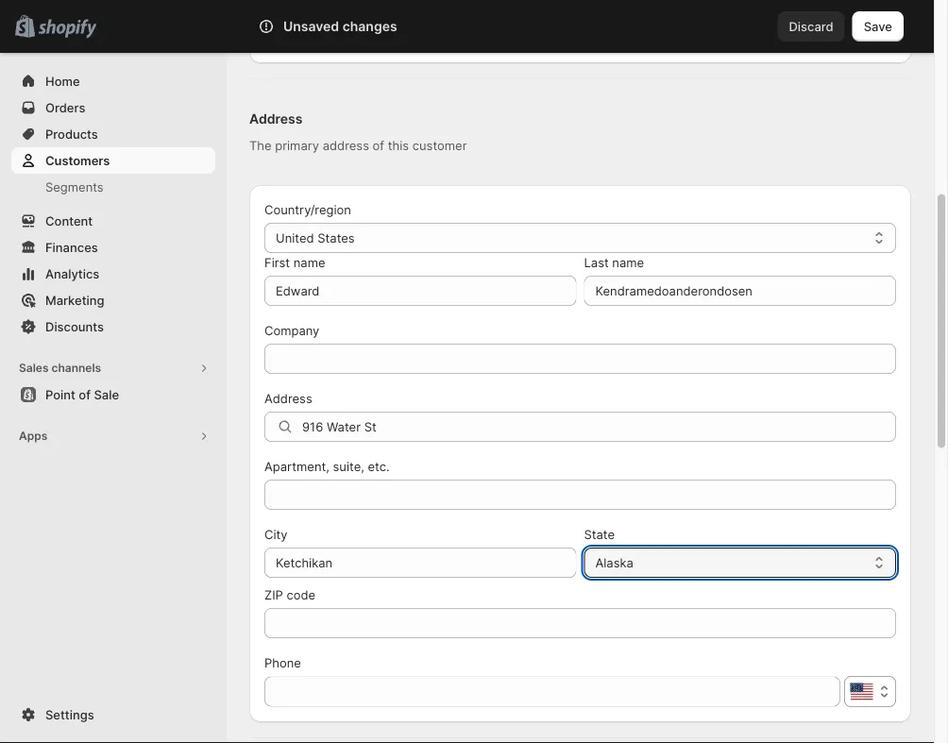 Task type: locate. For each thing, give the bounding box(es) containing it.
settings
[[45, 707, 94, 722]]

home link
[[11, 68, 215, 94]]

address down "company"
[[264, 391, 312, 406]]

1 horizontal spatial your
[[709, 31, 734, 46]]

1 horizontal spatial name
[[612, 255, 644, 270]]

0 horizontal spatial of
[[79, 387, 91, 402]]

point of sale
[[45, 387, 119, 402]]

orders
[[45, 100, 85, 115]]

emails
[[799, 31, 836, 46]]

etc.
[[368, 459, 390, 474]]

of left sale
[[79, 387, 91, 402]]

1 vertical spatial of
[[79, 387, 91, 402]]

shopify image
[[38, 19, 97, 38]]

of
[[373, 138, 384, 153], [79, 387, 91, 402]]

name down united states
[[293, 255, 325, 270]]

apartment,
[[264, 459, 330, 474]]

address
[[249, 111, 303, 127], [264, 391, 312, 406]]

this
[[388, 138, 409, 153]]

name right last
[[612, 255, 644, 270]]

0 vertical spatial address
[[249, 111, 303, 127]]

sales channels
[[19, 361, 101, 375]]

united
[[276, 230, 314, 245]]

last
[[584, 255, 609, 270]]

2 your from the left
[[709, 31, 734, 46]]

you should ask your customers for permission before you subscribe them to your marketing emails or sms.
[[264, 31, 885, 46]]

marketing link
[[11, 287, 215, 314]]

2 name from the left
[[612, 255, 644, 270]]

address up the
[[249, 111, 303, 127]]

analytics link
[[11, 261, 215, 287]]

ZIP code text field
[[264, 608, 896, 638]]

united states
[[276, 230, 355, 245]]

sale
[[94, 387, 119, 402]]

1 name from the left
[[293, 255, 325, 270]]

point of sale button
[[0, 382, 227, 408]]

your right ask at left top
[[355, 31, 381, 46]]

your right to
[[709, 31, 734, 46]]

marketing
[[738, 31, 796, 46]]

of left this
[[373, 138, 384, 153]]

them
[[661, 31, 690, 46]]

customers
[[384, 31, 445, 46]]

save
[[864, 19, 893, 34]]

apartment, suite, etc.
[[264, 459, 390, 474]]

segments link
[[11, 174, 215, 200]]

primary
[[275, 138, 319, 153]]

0 horizontal spatial your
[[355, 31, 381, 46]]

suite,
[[333, 459, 364, 474]]

name
[[293, 255, 325, 270], [612, 255, 644, 270]]

search button
[[227, 11, 774, 42]]

1 vertical spatial address
[[264, 391, 312, 406]]

permission
[[468, 31, 531, 46]]

products
[[45, 127, 98, 141]]

0 vertical spatial of
[[373, 138, 384, 153]]

name for last name
[[612, 255, 644, 270]]

your
[[355, 31, 381, 46], [709, 31, 734, 46]]

analytics
[[45, 266, 99, 281]]

united states (+1) image
[[851, 683, 873, 700]]

customers link
[[11, 147, 215, 174]]

unsaved changes
[[283, 18, 397, 34]]

of inside 'link'
[[79, 387, 91, 402]]

zip code
[[264, 587, 316, 602]]

for
[[449, 31, 465, 46]]

apps
[[19, 429, 47, 443]]

discard button
[[778, 11, 845, 42]]

0 horizontal spatial name
[[293, 255, 325, 270]]

Apartment, suite, etc. text field
[[264, 480, 896, 510]]



Task type: vqa. For each thing, say whether or not it's contained in the screenshot.
"DIALOG"
no



Task type: describe. For each thing, give the bounding box(es) containing it.
finances link
[[11, 234, 215, 261]]

sales channels button
[[11, 355, 215, 382]]

last name
[[584, 255, 644, 270]]

changes
[[343, 18, 397, 34]]

first name
[[264, 255, 325, 270]]

City text field
[[264, 548, 577, 578]]

the
[[249, 138, 272, 153]]

phone
[[264, 655, 301, 670]]

apps button
[[11, 423, 215, 450]]

alaska
[[595, 555, 634, 570]]

the primary address of this customer
[[249, 138, 467, 153]]

name for first name
[[293, 255, 325, 270]]

code
[[287, 587, 316, 602]]

Address text field
[[302, 412, 896, 442]]

states
[[318, 230, 355, 245]]

before
[[535, 31, 572, 46]]

unsaved
[[283, 18, 339, 34]]

1 your from the left
[[355, 31, 381, 46]]

address
[[323, 138, 369, 153]]

orders link
[[11, 94, 215, 121]]

First name text field
[[264, 276, 577, 306]]

discard
[[789, 19, 834, 34]]

customer
[[413, 138, 467, 153]]

zip
[[264, 587, 283, 602]]

customers
[[45, 153, 110, 168]]

subscribe
[[600, 31, 657, 46]]

Company text field
[[264, 344, 896, 374]]

should
[[290, 31, 328, 46]]

marketing
[[45, 293, 104, 307]]

sales
[[19, 361, 49, 375]]

discounts
[[45, 319, 104, 334]]

or
[[840, 31, 851, 46]]

state
[[584, 527, 615, 542]]

discounts link
[[11, 314, 215, 340]]

save button
[[853, 11, 904, 42]]

ask
[[332, 31, 352, 46]]

search
[[257, 19, 298, 34]]

Last name text field
[[584, 276, 896, 306]]

channels
[[51, 361, 101, 375]]

segments
[[45, 179, 104, 194]]

city
[[264, 527, 288, 542]]

content
[[45, 213, 93, 228]]

you
[[576, 31, 597, 46]]

Phone text field
[[264, 677, 841, 707]]

to
[[694, 31, 705, 46]]

point of sale link
[[11, 382, 215, 408]]

you
[[264, 31, 286, 46]]

1 horizontal spatial of
[[373, 138, 384, 153]]

company
[[264, 323, 320, 338]]

products link
[[11, 121, 215, 147]]

sms.
[[855, 31, 885, 46]]

finances
[[45, 240, 98, 255]]

country/region
[[264, 202, 351, 217]]

home
[[45, 74, 80, 88]]

point
[[45, 387, 75, 402]]

first
[[264, 255, 290, 270]]

settings link
[[11, 702, 215, 728]]

content link
[[11, 208, 215, 234]]



